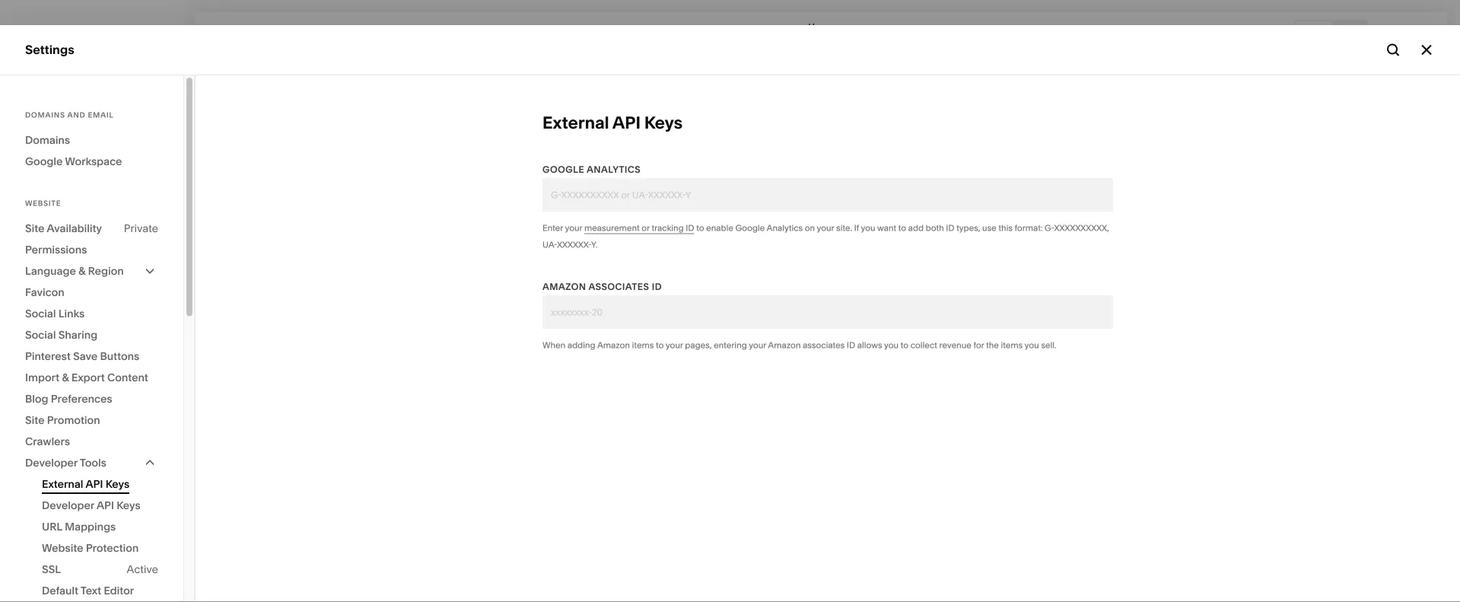 Task type: describe. For each thing, give the bounding box(es) containing it.
site availability
[[25, 222, 102, 235]]

if
[[855, 223, 860, 233]]

domains for domains and email
[[25, 110, 65, 120]]

tracking
[[652, 223, 684, 233]]

google workspace link
[[25, 151, 158, 172]]

associates
[[803, 340, 845, 351]]

want
[[878, 223, 897, 233]]

1 horizontal spatial external
[[543, 112, 610, 133]]

enter
[[543, 223, 563, 233]]

scheduling link
[[25, 229, 169, 247]]

website link
[[25, 94, 169, 112]]

url mappings
[[42, 520, 116, 533]]

developer api keys link
[[42, 495, 158, 516]]

settings inside settings link
[[25, 432, 73, 447]]

crawlers link
[[25, 431, 158, 452]]

& for language
[[78, 265, 86, 277]]

0 vertical spatial external api keys
[[543, 112, 683, 133]]

external api keys link
[[42, 474, 158, 495]]

or
[[642, 223, 650, 233]]

for
[[974, 340, 985, 351]]

domains link
[[25, 129, 158, 151]]

developer for developer api keys
[[42, 499, 94, 512]]

favicon link
[[25, 282, 158, 303]]

url
[[42, 520, 62, 533]]

amazon associates id
[[543, 281, 662, 292]]

preferences
[[51, 392, 112, 405]]

default text editor link
[[42, 580, 158, 601]]

developer api keys
[[42, 499, 141, 512]]

pinterest save buttons link
[[25, 346, 158, 367]]

measurement or tracking id link
[[585, 223, 695, 234]]

2 horizontal spatial you
[[1025, 340, 1040, 351]]

1 horizontal spatial analytics
[[587, 164, 641, 175]]

this
[[999, 223, 1013, 233]]

url mappings link
[[42, 516, 158, 537]]

to enable google analytics on your site. if you want to add both id types, use this format: g-xxxxxxxxxx, ua-xxxxxx-y.
[[543, 223, 1110, 250]]

entering
[[714, 340, 747, 351]]

blog preferences link
[[25, 388, 158, 410]]

1 vertical spatial website
[[25, 199, 61, 208]]

asset
[[25, 405, 58, 420]]

site promotion link
[[25, 410, 158, 431]]

keys inside developer api keys link
[[117, 499, 141, 512]]

g-
[[1045, 223, 1055, 233]]

social sharing link
[[25, 324, 158, 346]]

asset library
[[25, 405, 101, 420]]

your up xxxxxx-
[[565, 223, 583, 233]]

collect
[[911, 340, 938, 351]]

google for google workspace
[[25, 155, 63, 168]]

language & region
[[25, 265, 124, 277]]

help link
[[25, 458, 52, 475]]

crawlers
[[25, 435, 70, 448]]

1 vertical spatial analytics
[[25, 203, 79, 217]]

developer tools link
[[25, 452, 158, 474]]

xxxxxxxx-20 text field
[[543, 295, 1114, 329]]

on
[[805, 223, 815, 233]]

when
[[543, 340, 566, 351]]

add
[[909, 223, 924, 233]]

region
[[88, 265, 124, 277]]

site for site promotion
[[25, 414, 45, 427]]

1 vertical spatial external
[[42, 478, 83, 491]]

pages,
[[685, 340, 712, 351]]

and
[[67, 110, 86, 120]]

import & export content link
[[25, 367, 158, 388]]

workspace
[[65, 155, 122, 168]]

permissions
[[25, 243, 87, 256]]

nelson
[[80, 509, 110, 520]]

id right associates
[[652, 281, 662, 292]]

to left collect
[[901, 340, 909, 351]]

language
[[25, 265, 76, 277]]

blog
[[25, 392, 48, 405]]

external api keys inside external api keys link
[[42, 478, 130, 491]]

2 horizontal spatial amazon
[[768, 340, 801, 351]]

id left allows
[[847, 340, 856, 351]]

social links link
[[25, 303, 158, 324]]

save
[[73, 350, 98, 363]]

library
[[61, 405, 101, 420]]

developer for developer tools
[[25, 456, 78, 469]]

google analytics
[[543, 164, 641, 175]]

both
[[926, 223, 944, 233]]

permissions link
[[25, 239, 158, 260]]

selling
[[25, 121, 64, 136]]

y.
[[592, 240, 598, 250]]

developer tools button
[[25, 452, 158, 474]]

id inside to enable google analytics on your site. if you want to add both id types, use this format: g-xxxxxxxxxx, ua-xxxxxx-y.
[[946, 223, 955, 233]]

0 vertical spatial api
[[613, 112, 641, 133]]

help
[[25, 459, 52, 474]]

to left enable
[[697, 223, 705, 233]]

1 vertical spatial api
[[86, 478, 103, 491]]

social for social sharing
[[25, 328, 56, 341]]

adding
[[568, 340, 596, 351]]

settings link
[[25, 431, 169, 449]]

social sharing
[[25, 328, 98, 341]]

blog preferences
[[25, 392, 112, 405]]

site for site availability
[[25, 222, 45, 235]]

google workspace
[[25, 155, 122, 168]]

ua-
[[543, 240, 557, 250]]

2 vertical spatial website
[[42, 542, 83, 555]]

associates
[[589, 281, 650, 292]]



Task type: vqa. For each thing, say whether or not it's contained in the screenshot.
system pages at the left bottom of page
no



Task type: locate. For each thing, give the bounding box(es) containing it.
social links
[[25, 307, 85, 320]]

2 domains from the top
[[25, 134, 70, 147]]

analytics left the on at the top right of the page
[[767, 223, 803, 233]]

google up enter
[[543, 164, 585, 175]]

1 horizontal spatial &
[[78, 265, 86, 277]]

0 vertical spatial analytics
[[587, 164, 641, 175]]

ben
[[61, 509, 78, 520]]

amazon
[[543, 281, 587, 292], [598, 340, 630, 351], [768, 340, 801, 351]]

use
[[983, 223, 997, 233]]

website
[[25, 94, 73, 109], [25, 199, 61, 208], [42, 542, 83, 555]]

your inside to enable google analytics on your site. if you want to add both id types, use this format: g-xxxxxxxxxx, ua-xxxxxx-y.
[[817, 223, 835, 233]]

when adding amazon items to your pages, entering your amazon associates id allows you to collect revenue for the items you sell.
[[543, 340, 1057, 351]]

items right the
[[1001, 340, 1023, 351]]

0 horizontal spatial external api keys
[[42, 478, 130, 491]]

0 vertical spatial domains
[[25, 110, 65, 120]]

settings
[[25, 42, 74, 57], [25, 432, 73, 447]]

your
[[565, 223, 583, 233], [817, 223, 835, 233], [666, 340, 683, 351], [749, 340, 767, 351]]

2 social from the top
[[25, 328, 56, 341]]

social for social links
[[25, 307, 56, 320]]

google inside to enable google analytics on your site. if you want to add both id types, use this format: g-xxxxxxxxxx, ua-xxxxxx-y.
[[736, 223, 765, 233]]

& down permissions link
[[78, 265, 86, 277]]

developer inside dropdown button
[[25, 456, 78, 469]]

2 horizontal spatial analytics
[[767, 223, 803, 233]]

1 social from the top
[[25, 307, 56, 320]]

0 vertical spatial social
[[25, 307, 56, 320]]

1 horizontal spatial google
[[543, 164, 585, 175]]

active
[[127, 563, 158, 576]]

2 site from the top
[[25, 414, 45, 427]]

1 vertical spatial developer
[[42, 499, 94, 512]]

1 horizontal spatial items
[[1001, 340, 1023, 351]]

1 vertical spatial &
[[62, 371, 69, 384]]

1 domains from the top
[[25, 110, 65, 120]]

0 horizontal spatial google
[[25, 155, 63, 168]]

the
[[987, 340, 999, 351]]

google right enable
[[736, 223, 765, 233]]

email
[[88, 110, 114, 120]]

items
[[632, 340, 654, 351], [1001, 340, 1023, 351]]

id right "both"
[[946, 223, 955, 233]]

1 vertical spatial social
[[25, 328, 56, 341]]

items left 'pages,'
[[632, 340, 654, 351]]

1 vertical spatial external api keys
[[42, 478, 130, 491]]

selling link
[[25, 121, 169, 139]]

import & export content
[[25, 371, 148, 384]]

pinterest save buttons
[[25, 350, 140, 363]]

& up blog preferences
[[62, 371, 69, 384]]

external api keys
[[543, 112, 683, 133], [42, 478, 130, 491]]

analytics up site availability on the top left of the page
[[25, 203, 79, 217]]

keys
[[645, 112, 683, 133], [106, 478, 130, 491], [117, 499, 141, 512]]

scheduling
[[25, 230, 91, 244]]

you left "sell."
[[1025, 340, 1040, 351]]

asset library link
[[25, 404, 169, 422]]

analytics link
[[25, 202, 169, 220]]

buttons
[[100, 350, 140, 363]]

you right if
[[861, 223, 876, 233]]

site
[[25, 222, 45, 235], [25, 414, 45, 427]]

measurement
[[585, 223, 640, 233]]

default
[[42, 584, 78, 597]]

enter your measurement or tracking id
[[543, 223, 695, 233]]

0 horizontal spatial amazon
[[543, 281, 587, 292]]

0 horizontal spatial items
[[632, 340, 654, 351]]

0 horizontal spatial analytics
[[25, 203, 79, 217]]

2 horizontal spatial google
[[736, 223, 765, 233]]

1 horizontal spatial you
[[885, 340, 899, 351]]

pinterest
[[25, 350, 71, 363]]

marketing
[[25, 148, 84, 163]]

to left add
[[899, 223, 907, 233]]

analytics inside to enable google analytics on your site. if you want to add both id types, use this format: g-xxxxxxxxxx, ua-xxxxxx-y.
[[767, 223, 803, 233]]

website up domains and email
[[25, 94, 73, 109]]

xxxxxx-
[[557, 240, 592, 250]]

external
[[543, 112, 610, 133], [42, 478, 83, 491]]

1 vertical spatial settings
[[25, 432, 73, 447]]

& for import
[[62, 371, 69, 384]]

2 vertical spatial analytics
[[767, 223, 803, 233]]

you inside to enable google analytics on your site. if you want to add both id types, use this format: g-xxxxxxxxxx, ua-xxxxxx-y.
[[861, 223, 876, 233]]

mappings
[[65, 520, 116, 533]]

0 vertical spatial developer
[[25, 456, 78, 469]]

analytics
[[587, 164, 641, 175], [25, 203, 79, 217], [767, 223, 803, 233]]

domains and email
[[25, 110, 114, 120]]

keys inside external api keys link
[[106, 478, 130, 491]]

0 vertical spatial website
[[25, 94, 73, 109]]

2 items from the left
[[1001, 340, 1023, 351]]

your right entering
[[749, 340, 767, 351]]

home
[[809, 21, 835, 32]]

domains for domains
[[25, 134, 70, 147]]

api
[[613, 112, 641, 133], [86, 478, 103, 491], [97, 499, 114, 512]]

2 settings from the top
[[25, 432, 73, 447]]

language & region button
[[25, 260, 158, 282]]

google for google analytics
[[543, 164, 585, 175]]

enable
[[707, 223, 734, 233]]

external up google analytics
[[543, 112, 610, 133]]

0 vertical spatial keys
[[645, 112, 683, 133]]

website down 'url'
[[42, 542, 83, 555]]

default text editor
[[42, 584, 134, 597]]

links
[[58, 307, 85, 320]]

ben.nelson1980@gmail.com
[[61, 521, 181, 532]]

api up url mappings link
[[97, 499, 114, 512]]

private
[[124, 222, 158, 235]]

0 horizontal spatial you
[[861, 223, 876, 233]]

you right allows
[[885, 340, 899, 351]]

analytics up measurement
[[587, 164, 641, 175]]

api down tools
[[86, 478, 103, 491]]

1 horizontal spatial amazon
[[598, 340, 630, 351]]

site promotion
[[25, 414, 100, 427]]

to
[[697, 223, 705, 233], [899, 223, 907, 233], [656, 340, 664, 351], [901, 340, 909, 351]]

text
[[81, 584, 101, 597]]

ben nelson ben.nelson1980@gmail.com
[[61, 509, 181, 532]]

tools
[[80, 456, 106, 469]]

settings up domains and email
[[25, 42, 74, 57]]

settings down site promotion
[[25, 432, 73, 447]]

developer tools
[[25, 456, 106, 469]]

1 vertical spatial domains
[[25, 134, 70, 147]]

to left 'pages,'
[[656, 340, 664, 351]]

social up pinterest
[[25, 328, 56, 341]]

1 settings from the top
[[25, 42, 74, 57]]

domains up selling
[[25, 110, 65, 120]]

website protection link
[[42, 537, 158, 559]]

favicon
[[25, 286, 64, 299]]

social
[[25, 307, 56, 320], [25, 328, 56, 341]]

site.
[[837, 223, 853, 233]]

0 vertical spatial external
[[543, 112, 610, 133]]

external api keys up developer api keys
[[42, 478, 130, 491]]

id right tracking
[[686, 223, 695, 233]]

amazon left associates
[[768, 340, 801, 351]]

0 vertical spatial settings
[[25, 42, 74, 57]]

0 horizontal spatial &
[[62, 371, 69, 384]]

external api keys up google analytics
[[543, 112, 683, 133]]

developer down crawlers
[[25, 456, 78, 469]]

0 vertical spatial site
[[25, 222, 45, 235]]

revenue
[[940, 340, 972, 351]]

your left 'pages,'
[[666, 340, 683, 351]]

social down the "favicon"
[[25, 307, 56, 320]]

2 vertical spatial api
[[97, 499, 114, 512]]

0 vertical spatial &
[[78, 265, 86, 277]]

1 horizontal spatial external api keys
[[543, 112, 683, 133]]

G-XXXXXXXXXX or UA-XXXXXX-Y text field
[[543, 178, 1114, 212]]

types,
[[957, 223, 981, 233]]

site up permissions
[[25, 222, 45, 235]]

allows
[[858, 340, 883, 351]]

site down blog
[[25, 414, 45, 427]]

developer up url mappings
[[42, 499, 94, 512]]

google
[[25, 155, 63, 168], [543, 164, 585, 175], [736, 223, 765, 233]]

domains
[[25, 110, 65, 120], [25, 134, 70, 147]]

your right the on at the top right of the page
[[817, 223, 835, 233]]

format:
[[1015, 223, 1043, 233]]

api up google analytics
[[613, 112, 641, 133]]

1 site from the top
[[25, 222, 45, 235]]

external down developer tools in the bottom of the page
[[42, 478, 83, 491]]

2 vertical spatial keys
[[117, 499, 141, 512]]

promotion
[[47, 414, 100, 427]]

website up site availability on the top left of the page
[[25, 199, 61, 208]]

1 items from the left
[[632, 340, 654, 351]]

editor
[[104, 584, 134, 597]]

0 horizontal spatial external
[[42, 478, 83, 491]]

google down selling
[[25, 155, 63, 168]]

amazon down xxxxxx-
[[543, 281, 587, 292]]

marketing link
[[25, 148, 169, 166]]

1 vertical spatial keys
[[106, 478, 130, 491]]

availability
[[47, 222, 102, 235]]

website protection
[[42, 542, 139, 555]]

1 vertical spatial site
[[25, 414, 45, 427]]

xxxxxxxxxx,
[[1055, 223, 1110, 233]]

content
[[107, 371, 148, 384]]

language & region link
[[25, 260, 158, 282]]

site inside site promotion link
[[25, 414, 45, 427]]

developer
[[25, 456, 78, 469], [42, 499, 94, 512]]

domains up marketing
[[25, 134, 70, 147]]

protection
[[86, 542, 139, 555]]

& inside dropdown button
[[78, 265, 86, 277]]

amazon right adding
[[598, 340, 630, 351]]



